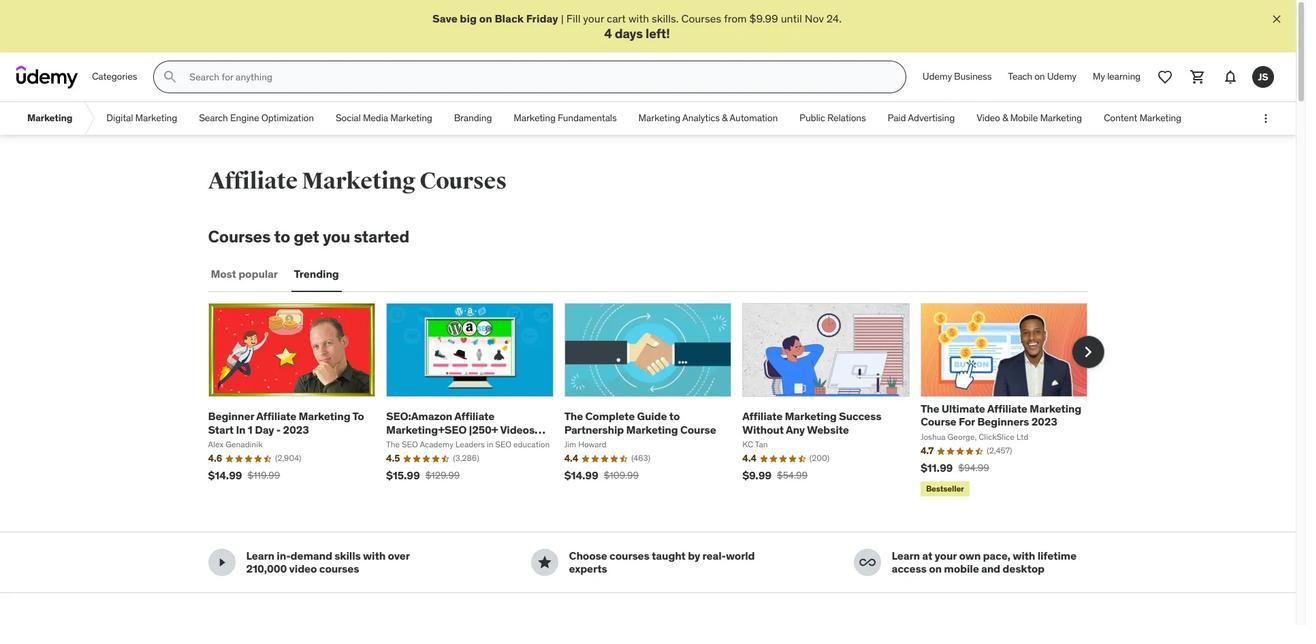 Task type: vqa. For each thing, say whether or not it's contained in the screenshot.
3-
no



Task type: locate. For each thing, give the bounding box(es) containing it.
learn inside learn at your own pace, with lifetime access on mobile and desktop
[[892, 549, 920, 563]]

1 learn from the left
[[246, 549, 274, 563]]

world
[[726, 549, 755, 563]]

learn for learn in-demand skills with over 210,000 video courses
[[246, 549, 274, 563]]

the left ultimate
[[921, 402, 939, 415]]

with left over on the bottom left
[[363, 549, 385, 563]]

courses left from
[[681, 12, 721, 25]]

1 medium image from the left
[[536, 555, 553, 571]]

by
[[688, 549, 700, 563]]

trending
[[294, 267, 339, 281]]

automation
[[730, 112, 778, 124]]

affiliate left any
[[742, 409, 783, 423]]

with inside save big on black friday | fill your cart with skills. courses from $9.99 until nov 24. 4 days left!
[[628, 12, 649, 25]]

1 horizontal spatial courses
[[420, 167, 507, 196]]

marketing inside the complete guide to partnership marketing course
[[626, 423, 678, 436]]

submit search image
[[162, 69, 179, 85]]

& right analytics
[[722, 112, 728, 124]]

learn
[[246, 549, 274, 563], [892, 549, 920, 563]]

affiliate marketing courses
[[208, 167, 507, 196]]

media
[[363, 112, 388, 124]]

0 horizontal spatial udemy
[[923, 70, 952, 83]]

1 horizontal spatial the
[[921, 402, 939, 415]]

marketing fundamentals
[[514, 112, 617, 124]]

$9.99
[[749, 12, 778, 25]]

branding
[[454, 112, 492, 124]]

my learning
[[1093, 70, 1141, 83]]

course inside the ultimate affiliate marketing course for beginners 2023
[[921, 415, 956, 429]]

paid
[[888, 112, 906, 124]]

1 horizontal spatial course
[[921, 415, 956, 429]]

the inside the ultimate affiliate marketing course for beginners 2023
[[921, 402, 939, 415]]

in-
[[277, 549, 290, 563]]

search
[[199, 112, 228, 124]]

relations
[[827, 112, 866, 124]]

with inside learn at your own pace, with lifetime access on mobile and desktop
[[1013, 549, 1035, 563]]

courses up most popular
[[208, 226, 271, 247]]

1 vertical spatial your
[[935, 549, 957, 563]]

0 horizontal spatial &
[[722, 112, 728, 124]]

my learning link
[[1085, 61, 1149, 93]]

beginners
[[977, 415, 1029, 429]]

learn for learn at your own pace, with lifetime access on mobile and desktop
[[892, 549, 920, 563]]

on left mobile
[[929, 562, 942, 576]]

course left for
[[921, 415, 956, 429]]

without
[[742, 423, 784, 436]]

notifications image
[[1222, 69, 1239, 85]]

digital marketing link
[[96, 102, 188, 135]]

arrow pointing to subcategory menu links image
[[83, 102, 96, 135]]

to inside the complete guide to partnership marketing course
[[669, 409, 680, 423]]

search engine optimization link
[[188, 102, 325, 135]]

udemy left business on the right of page
[[923, 70, 952, 83]]

medium image
[[536, 555, 553, 571], [859, 555, 875, 571]]

on right big at the top left
[[479, 12, 492, 25]]

the complete guide to partnership marketing course link
[[564, 409, 716, 436]]

2023 right the -
[[283, 423, 309, 436]]

1 vertical spatial to
[[669, 409, 680, 423]]

0 horizontal spatial to
[[274, 226, 290, 247]]

the ultimate affiliate marketing course for beginners 2023
[[921, 402, 1081, 429]]

0 horizontal spatial learn
[[246, 549, 274, 563]]

with
[[628, 12, 649, 25], [363, 549, 385, 563], [1013, 549, 1035, 563]]

analytics
[[682, 112, 720, 124]]

started
[[354, 226, 409, 247]]

medium image for learn
[[859, 555, 875, 571]]

0 horizontal spatial courses
[[319, 562, 359, 576]]

learn left in-
[[246, 549, 274, 563]]

0 horizontal spatial medium image
[[536, 555, 553, 571]]

digital
[[106, 112, 133, 124]]

1 horizontal spatial udemy
[[1047, 70, 1076, 83]]

access
[[892, 562, 927, 576]]

pace,
[[983, 549, 1011, 563]]

the complete guide to partnership marketing course
[[564, 409, 716, 436]]

your inside save big on black friday | fill your cart with skills. courses from $9.99 until nov 24. 4 days left!
[[583, 12, 604, 25]]

success
[[839, 409, 881, 423]]

0 horizontal spatial with
[[363, 549, 385, 563]]

on inside learn at your own pace, with lifetime access on mobile and desktop
[[929, 562, 942, 576]]

2 udemy from the left
[[1047, 70, 1076, 83]]

affiliate
[[208, 167, 298, 196], [987, 402, 1027, 415], [256, 409, 296, 423], [454, 409, 494, 423], [742, 409, 783, 423]]

1 horizontal spatial 2023
[[1031, 415, 1057, 429]]

seo:amazon affiliate marketing+seo |250+ videos |18.0 hours link
[[386, 409, 546, 449]]

2 horizontal spatial with
[[1013, 549, 1035, 563]]

over
[[388, 549, 410, 563]]

the left complete
[[564, 409, 583, 423]]

complete
[[585, 409, 635, 423]]

udemy business
[[923, 70, 992, 83]]

most popular
[[211, 267, 278, 281]]

1 udemy from the left
[[923, 70, 952, 83]]

most
[[211, 267, 236, 281]]

1 vertical spatial on
[[1035, 70, 1045, 83]]

my
[[1093, 70, 1105, 83]]

1 horizontal spatial medium image
[[859, 555, 875, 571]]

the
[[921, 402, 939, 415], [564, 409, 583, 423]]

fundamentals
[[558, 112, 617, 124]]

courses down branding link on the left top of the page
[[420, 167, 507, 196]]

1 horizontal spatial learn
[[892, 549, 920, 563]]

cart
[[607, 12, 626, 25]]

wishlist image
[[1157, 69, 1173, 85]]

to left get
[[274, 226, 290, 247]]

start
[[208, 423, 234, 436]]

&
[[722, 112, 728, 124], [1002, 112, 1008, 124]]

24.
[[826, 12, 842, 25]]

seo:amazon
[[386, 409, 452, 423]]

udemy image
[[16, 66, 78, 89]]

categories
[[92, 70, 137, 83]]

2 horizontal spatial courses
[[681, 12, 721, 25]]

1 horizontal spatial to
[[669, 409, 680, 423]]

0 horizontal spatial on
[[479, 12, 492, 25]]

affiliate inside beginner affiliate marketing to start in 1 day - 2023
[[256, 409, 296, 423]]

0 vertical spatial your
[[583, 12, 604, 25]]

with right pace,
[[1013, 549, 1035, 563]]

beginner affiliate marketing to start in 1 day - 2023 link
[[208, 409, 364, 436]]

next image
[[1077, 341, 1099, 363]]

you
[[323, 226, 350, 247]]

learn left the at
[[892, 549, 920, 563]]

at
[[922, 549, 932, 563]]

course right guide
[[680, 423, 716, 436]]

the inside the complete guide to partnership marketing course
[[564, 409, 583, 423]]

1 horizontal spatial courses
[[609, 549, 649, 563]]

to right guide
[[669, 409, 680, 423]]

marketing link
[[16, 102, 83, 135]]

0 horizontal spatial course
[[680, 423, 716, 436]]

udemy left my
[[1047, 70, 1076, 83]]

0 horizontal spatial your
[[583, 12, 604, 25]]

courses left taught
[[609, 549, 649, 563]]

medium image left 'access'
[[859, 555, 875, 571]]

0 horizontal spatial courses
[[208, 226, 271, 247]]

beginner affiliate marketing to start in 1 day - 2023
[[208, 409, 364, 436]]

1 horizontal spatial with
[[628, 12, 649, 25]]

your
[[583, 12, 604, 25], [935, 549, 957, 563]]

affiliate marketing success without any website link
[[742, 409, 881, 436]]

& right video
[[1002, 112, 1008, 124]]

with up days at the left top of the page
[[628, 12, 649, 25]]

paid advertising
[[888, 112, 955, 124]]

0 vertical spatial courses
[[681, 12, 721, 25]]

teach
[[1008, 70, 1032, 83]]

the for partnership
[[564, 409, 583, 423]]

with inside learn in-demand skills with over 210,000 video courses
[[363, 549, 385, 563]]

marketing inside affiliate marketing success without any website
[[785, 409, 837, 423]]

affiliate right 1
[[256, 409, 296, 423]]

course
[[921, 415, 956, 429], [680, 423, 716, 436]]

black
[[495, 12, 524, 25]]

2 medium image from the left
[[859, 555, 875, 571]]

1 horizontal spatial &
[[1002, 112, 1008, 124]]

2 learn from the left
[[892, 549, 920, 563]]

the for course
[[921, 402, 939, 415]]

2 vertical spatial on
[[929, 562, 942, 576]]

affiliate inside seo:amazon affiliate marketing+seo |250+ videos |18.0 hours
[[454, 409, 494, 423]]

affiliate right for
[[987, 402, 1027, 415]]

your right fill
[[583, 12, 604, 25]]

learn inside learn in-demand skills with over 210,000 video courses
[[246, 549, 274, 563]]

courses
[[609, 549, 649, 563], [319, 562, 359, 576]]

from
[[724, 12, 747, 25]]

any
[[786, 423, 805, 436]]

1 & from the left
[[722, 112, 728, 124]]

1 horizontal spatial on
[[929, 562, 942, 576]]

teach on udemy
[[1008, 70, 1076, 83]]

marketing inside the ultimate affiliate marketing course for beginners 2023
[[1030, 402, 1081, 415]]

affiliate left videos
[[454, 409, 494, 423]]

0 horizontal spatial 2023
[[283, 423, 309, 436]]

2 vertical spatial courses
[[208, 226, 271, 247]]

real-
[[702, 549, 726, 563]]

and
[[981, 562, 1000, 576]]

on right teach
[[1035, 70, 1045, 83]]

udemy
[[923, 70, 952, 83], [1047, 70, 1076, 83]]

taught
[[652, 549, 686, 563]]

1 horizontal spatial your
[[935, 549, 957, 563]]

0 vertical spatial on
[[479, 12, 492, 25]]

medium image left experts
[[536, 555, 553, 571]]

courses right video
[[319, 562, 359, 576]]

your right the at
[[935, 549, 957, 563]]

0 horizontal spatial the
[[564, 409, 583, 423]]

own
[[959, 549, 981, 563]]

to
[[274, 226, 290, 247], [669, 409, 680, 423]]

2023 right beginners
[[1031, 415, 1057, 429]]

on
[[479, 12, 492, 25], [1035, 70, 1045, 83], [929, 562, 942, 576]]



Task type: describe. For each thing, give the bounding box(es) containing it.
advertising
[[908, 112, 955, 124]]

1 vertical spatial courses
[[420, 167, 507, 196]]

guide
[[637, 409, 667, 423]]

skills.
[[652, 12, 679, 25]]

nov
[[805, 12, 824, 25]]

website
[[807, 423, 849, 436]]

0 vertical spatial to
[[274, 226, 290, 247]]

social media marketing
[[336, 112, 432, 124]]

content marketing
[[1104, 112, 1181, 124]]

affiliate inside affiliate marketing success without any website
[[742, 409, 783, 423]]

categories button
[[84, 61, 145, 93]]

210,000
[[246, 562, 287, 576]]

save big on black friday | fill your cart with skills. courses from $9.99 until nov 24. 4 days left!
[[432, 12, 842, 42]]

mobile
[[944, 562, 979, 576]]

desktop
[[1003, 562, 1045, 576]]

2 & from the left
[[1002, 112, 1008, 124]]

hours
[[413, 436, 443, 449]]

affiliate marketing success without any website
[[742, 409, 881, 436]]

udemy business link
[[914, 61, 1000, 93]]

seo:amazon affiliate marketing+seo |250+ videos |18.0 hours
[[386, 409, 535, 449]]

your inside learn at your own pace, with lifetime access on mobile and desktop
[[935, 549, 957, 563]]

business
[[954, 70, 992, 83]]

2023 inside the ultimate affiliate marketing course for beginners 2023
[[1031, 415, 1057, 429]]

day
[[255, 423, 274, 436]]

affiliate inside the ultimate affiliate marketing course for beginners 2023
[[987, 402, 1027, 415]]

learn at your own pace, with lifetime access on mobile and desktop
[[892, 549, 1077, 576]]

experts
[[569, 562, 607, 576]]

2 horizontal spatial on
[[1035, 70, 1045, 83]]

4
[[604, 25, 612, 42]]

learn in-demand skills with over 210,000 video courses
[[246, 549, 410, 576]]

video
[[977, 112, 1000, 124]]

js link
[[1247, 61, 1280, 93]]

marketing analytics & automation
[[638, 112, 778, 124]]

marketing+seo
[[386, 423, 467, 436]]

marketing fundamentals link
[[503, 102, 628, 135]]

carousel element
[[208, 303, 1104, 499]]

|18.0
[[386, 436, 410, 449]]

video & mobile marketing
[[977, 112, 1082, 124]]

left!
[[646, 25, 670, 42]]

popular
[[238, 267, 278, 281]]

to
[[352, 409, 364, 423]]

social
[[336, 112, 361, 124]]

branding link
[[443, 102, 503, 135]]

lifetime
[[1038, 549, 1077, 563]]

ultimate
[[942, 402, 985, 415]]

more subcategory menu links image
[[1259, 112, 1273, 125]]

optimization
[[261, 112, 314, 124]]

until
[[781, 12, 802, 25]]

video & mobile marketing link
[[966, 102, 1093, 135]]

marketing inside beginner affiliate marketing to start in 1 day - 2023
[[299, 409, 350, 423]]

shopping cart with 0 items image
[[1190, 69, 1206, 85]]

choose courses taught by real-world experts
[[569, 549, 755, 576]]

close image
[[1270, 12, 1284, 26]]

1
[[248, 423, 253, 436]]

for
[[959, 415, 975, 429]]

content marketing link
[[1093, 102, 1192, 135]]

trending button
[[291, 258, 342, 291]]

js
[[1258, 71, 1268, 83]]

partnership
[[564, 423, 624, 436]]

digital marketing
[[106, 112, 177, 124]]

courses inside the choose courses taught by real-world experts
[[609, 549, 649, 563]]

courses to get you started
[[208, 226, 409, 247]]

get
[[294, 226, 319, 247]]

affiliate down 'search engine optimization' "link"
[[208, 167, 298, 196]]

course inside the complete guide to partnership marketing course
[[680, 423, 716, 436]]

on inside save big on black friday | fill your cart with skills. courses from $9.99 until nov 24. 4 days left!
[[479, 12, 492, 25]]

|
[[561, 12, 564, 25]]

medium image for choose
[[536, 555, 553, 571]]

courses inside save big on black friday | fill your cart with skills. courses from $9.99 until nov 24. 4 days left!
[[681, 12, 721, 25]]

demand
[[290, 549, 332, 563]]

public relations
[[800, 112, 866, 124]]

skills
[[334, 549, 361, 563]]

learning
[[1107, 70, 1141, 83]]

public relations link
[[789, 102, 877, 135]]

video
[[289, 562, 317, 576]]

2023 inside beginner affiliate marketing to start in 1 day - 2023
[[283, 423, 309, 436]]

teach on udemy link
[[1000, 61, 1085, 93]]

friday
[[526, 12, 558, 25]]

public
[[800, 112, 825, 124]]

most popular button
[[208, 258, 280, 291]]

choose
[[569, 549, 607, 563]]

courses inside learn in-demand skills with over 210,000 video courses
[[319, 562, 359, 576]]

search engine optimization
[[199, 112, 314, 124]]

social media marketing link
[[325, 102, 443, 135]]

engine
[[230, 112, 259, 124]]

medium image
[[213, 555, 230, 571]]

days
[[615, 25, 643, 42]]

fill
[[566, 12, 581, 25]]

marketing analytics & automation link
[[628, 102, 789, 135]]

Search for anything text field
[[187, 66, 889, 89]]

the ultimate affiliate marketing course for beginners 2023 link
[[921, 402, 1081, 429]]

save
[[432, 12, 457, 25]]



